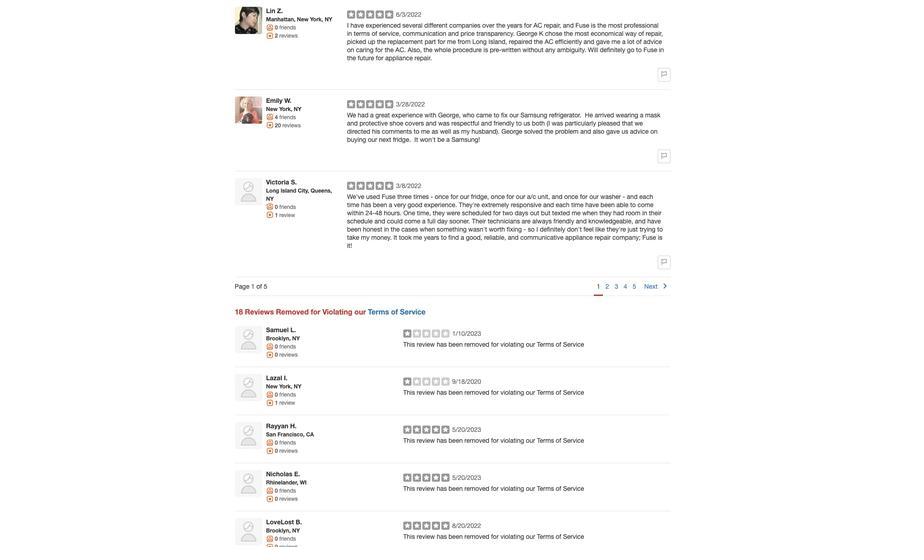 Task type: describe. For each thing, give the bounding box(es) containing it.
8/20/2022
[[452, 523, 481, 530]]

ny inside "lovelost b. brooklyn, ny"
[[292, 528, 300, 535]]

company;
[[613, 234, 641, 241]]

emily w. new york, ny
[[266, 97, 302, 112]]

just
[[628, 226, 638, 233]]

0 friends for l.
[[275, 344, 296, 351]]

who
[[463, 112, 475, 119]]

me down cases
[[414, 234, 422, 241]]

york, inside lin z. manhattan, new york, ny
[[310, 16, 323, 23]]

samsung
[[521, 112, 548, 119]]

i inside i have experienced several different companies over the years for ac repair, and fuse is the most professional in terms of service, communication and price transparency. george k chose the most economical way of repair, picked up the replacement part for me from long island, repaired the ac efficiently and gave me a lot of advice on caring for the ac. also, the whole procedure is pre-written without any ambiguity. will definitely go to fuse in the future for appliance repair.
[[347, 22, 349, 29]]

a up protective at top left
[[370, 112, 374, 119]]

violating
[[323, 308, 353, 317]]

caring
[[356, 46, 374, 53]]

something
[[437, 226, 467, 233]]

manhattan,
[[266, 16, 296, 23]]

0 vertical spatial come
[[638, 201, 654, 209]]

extremely
[[482, 201, 509, 209]]

2 link
[[603, 278, 612, 297]]

respectful
[[452, 120, 480, 127]]

20 reviews
[[275, 122, 301, 129]]

day
[[438, 218, 448, 225]]

0 horizontal spatial when
[[420, 226, 435, 233]]

1 horizontal spatial is
[[591, 22, 596, 29]]

in up money. at the top of page
[[384, 226, 389, 233]]

the down part
[[424, 46, 433, 53]]

1 vertical spatial come
[[405, 218, 421, 225]]

b.
[[296, 519, 302, 527]]

service for b.
[[563, 534, 584, 541]]

review for b.
[[417, 534, 435, 541]]

service for h.
[[563, 438, 584, 445]]

washer
[[601, 193, 621, 200]]

victoria s. long island city, queens, ny
[[266, 178, 332, 202]]

go
[[627, 46, 635, 53]]

years inside we've used fuse three times - once for our fridge, once for our a/c unit, and once for our washer - and each time has been a very good experience. they're extremely responsive and each time have been able to come within 24-48 hours. one time, they were scheduled for two days out but texted me when they had room in their schedule and could come a full day sooner. their technicians are always friendly and knowledgeable, and have been honest in the cases when something wasn't worth fixing - so i definitely don't feel like they're just trying to take my money. it took me years to find a good, reliable, and communicative appliance repair company; fuse is it!
[[424, 234, 439, 241]]

service for i.
[[563, 390, 584, 397]]

had inside we had a great experience with george, who came to fix our samsung refrigerator.  he arrived wearing a mask and protective shoe covers and was respectful and friendly to us both (i was particularly pleased that we directed his comments to me as well as my husband). george solved the problem and also gave us advice on buying our next fridge.  it won't be a samsung!
[[358, 112, 369, 119]]

ny inside the lazal i. new york, ny
[[294, 384, 302, 391]]

shoe
[[390, 120, 404, 127]]

and down fixing on the right of the page
[[508, 234, 519, 241]]

procedure
[[453, 46, 482, 53]]

years inside i have experienced several different companies over the years for ac repair, and fuse is the most professional in terms of service, communication and price transparency. george k chose the most economical way of repair, picked up the replacement part for me from long island, repaired the ac efficiently and gave me a lot of advice on caring for the ac. also, the whole procedure is pre-written without any ambiguity. will definitely go to fuse in the future for appliance repair.
[[507, 22, 523, 29]]

the left the ac.
[[385, 46, 394, 53]]

experience.
[[424, 201, 457, 209]]

1 vertical spatial us
[[622, 128, 629, 135]]

pleased
[[598, 120, 621, 127]]

i have experienced several different companies over the years for ac repair, and fuse is the most professional in terms of service, communication and price transparency. george k chose the most economical way of repair, picked up the replacement part for me from long island, repaired the ac efficiently and gave me a lot of advice on caring for the ac. also, the whole procedure is pre-written without any ambiguity. will definitely go to fuse in the future for appliance repair.
[[347, 22, 664, 62]]

lovelost b. brooklyn, ny
[[266, 519, 302, 535]]

next
[[645, 283, 658, 290]]

reviews for w.
[[283, 122, 301, 129]]

this for rayyan h.
[[403, 438, 415, 445]]

experienced
[[366, 22, 401, 29]]

samuel l. brooklyn, ny
[[266, 327, 300, 342]]

removed for i.
[[465, 390, 490, 397]]

removed for b.
[[465, 534, 490, 541]]

good
[[408, 201, 423, 209]]

e.
[[294, 471, 300, 479]]

george,
[[438, 112, 461, 119]]

comments
[[382, 128, 412, 135]]

out
[[530, 210, 540, 217]]

take
[[347, 234, 359, 241]]

friendly inside we've used fuse three times - once for our fridge, once for our a/c unit, and once for our washer - and each time has been a very good experience. they're extremely responsive and each time have been able to come within 24-48 hours. one time, they were scheduled for two days out but texted me when they had room in their schedule and could come a full day sooner. their technicians are always friendly and knowledgeable, and have been honest in the cases when something wasn't worth fixing - so i definitely don't feel like they're just trying to take my money. it took me years to find a good, reliable, and communicative appliance repair company; fuse is it!
[[554, 218, 575, 225]]

and down with
[[426, 120, 437, 127]]

to up room
[[631, 201, 636, 209]]

violating for i.
[[501, 390, 524, 397]]

a right find in the top of the page
[[461, 234, 464, 241]]

1 down the victoria
[[275, 212, 278, 219]]

scheduled
[[462, 210, 492, 217]]

has for lovelost b.
[[437, 534, 447, 541]]

definitely inside we've used fuse three times - once for our fridge, once for our a/c unit, and once for our washer - and each time has been a very good experience. they're extremely responsive and each time have been able to come within 24-48 hours. one time, they were scheduled for two days out but texted me when they had room in their schedule and could come a full day sooner. their technicians are always friendly and knowledgeable, and have been honest in the cases when something wasn't worth fixing - so i definitely don't feel like they're just trying to take my money. it took me years to find a good, reliable, and communicative appliance repair company; fuse is it!
[[540, 226, 566, 233]]

next
[[379, 136, 391, 143]]

whole
[[434, 46, 451, 53]]

ca
[[306, 432, 314, 439]]

friends for l.
[[280, 344, 296, 351]]

buying
[[347, 136, 366, 143]]

4 friends
[[275, 114, 296, 121]]

had inside we've used fuse three times - once for our fridge, once for our a/c unit, and once for our washer - and each time has been a very good experience. they're extremely responsive and each time have been able to come within 24-48 hours. one time, they were scheduled for two days out but texted me when they had room in their schedule and could come a full day sooner. their technicians are always friendly and knowledgeable, and have been honest in the cases when something wasn't worth fixing - so i definitely don't feel like they're just trying to take my money. it took me years to find a good, reliable, and communicative appliance repair company; fuse is it!
[[614, 210, 624, 217]]

the left future at top left
[[347, 54, 356, 62]]

to left find in the top of the page
[[441, 234, 447, 241]]

violating for b.
[[501, 534, 524, 541]]

1 vertical spatial repair,
[[646, 30, 663, 37]]

review for e.
[[417, 486, 435, 493]]

their
[[472, 218, 486, 225]]

i inside we've used fuse three times - once for our fridge, once for our a/c unit, and once for our washer - and each time has been a very good experience. they're extremely responsive and each time have been able to come within 24-48 hours. one time, they were scheduled for two days out but texted me when they had room in their schedule and could come a full day sooner. their technicians are always friendly and knowledgeable, and have been honest in the cases when something wasn't worth fixing - so i definitely don't feel like they're just trying to take my money. it took me years to find a good, reliable, and communicative appliance repair company; fuse is it!
[[537, 226, 538, 233]]

friends for e.
[[280, 489, 296, 495]]

lazal
[[266, 375, 282, 382]]

0 for victoria
[[275, 204, 278, 210]]

island,
[[489, 38, 507, 45]]

and up from
[[448, 30, 459, 37]]

and down '48'
[[375, 218, 385, 225]]

0 friends for i.
[[275, 392, 296, 399]]

lin
[[266, 7, 275, 14]]

2 vertical spatial have
[[648, 218, 661, 225]]

this for lovelost b.
[[403, 534, 415, 541]]

removed for h.
[[465, 438, 490, 445]]

on inside i have experienced several different companies over the years for ac repair, and fuse is the most professional in terms of service, communication and price transparency. george k chose the most economical way of repair, picked up the replacement part for me from long island, repaired the ac efficiently and gave me a lot of advice on caring for the ac. also, the whole procedure is pre-written without any ambiguity. will definitely go to fuse in the future for appliance repair.
[[347, 46, 354, 53]]

ac.
[[396, 46, 406, 53]]

emily
[[266, 97, 283, 104]]

1 as from the left
[[432, 128, 439, 135]]

4 0 from the top
[[275, 352, 278, 359]]

protective
[[360, 120, 388, 127]]

this for nicholas e.
[[403, 486, 415, 493]]

solved
[[524, 128, 543, 135]]

gave inside i have experienced several different companies over the years for ac repair, and fuse is the most professional in terms of service, communication and price transparency. george k chose the most economical way of repair, picked up the replacement part for me from long island, repaired the ac efficiently and gave me a lot of advice on caring for the ac. also, the whole procedure is pre-written without any ambiguity. will definitely go to fuse in the future for appliance repair.
[[596, 38, 610, 45]]

fridge.
[[393, 136, 411, 143]]

this review has been removed for violating our terms of service for i.
[[403, 390, 584, 397]]

1.0 star rating image for samuel l.
[[403, 330, 450, 338]]

3/28/2022
[[396, 101, 425, 108]]

two
[[503, 210, 513, 217]]

ny inside victoria s. long island city, queens, ny
[[266, 195, 274, 202]]

and up efficiently
[[563, 22, 574, 29]]

several
[[403, 22, 423, 29]]

0 for lin
[[275, 24, 278, 31]]

always
[[533, 218, 552, 225]]

this review has been removed for violating our terms of service for h.
[[403, 438, 584, 445]]

in right go
[[659, 46, 664, 53]]

a right be
[[447, 136, 450, 143]]

5/20/2023 for nicholas e.
[[452, 475, 481, 482]]

0 horizontal spatial -
[[431, 193, 433, 200]]

long inside i have experienced several different companies over the years for ac repair, and fuse is the most professional in terms of service, communication and price transparency. george k chose the most economical way of repair, picked up the replacement part for me from long island, repaired the ac efficiently and gave me a lot of advice on caring for the ac. also, the whole procedure is pre-written without any ambiguity. will definitely go to fuse in the future for appliance repair.
[[473, 38, 487, 45]]

to right trying
[[658, 226, 663, 233]]

removed for e.
[[465, 486, 490, 493]]

3 once from the left
[[565, 193, 579, 200]]

well
[[440, 128, 451, 135]]

ny inside lin z. manhattan, new york, ny
[[325, 16, 333, 23]]

replacement
[[388, 38, 423, 45]]

3
[[615, 283, 619, 290]]

communication
[[403, 30, 447, 37]]

gave inside we had a great experience with george, who came to fix our samsung refrigerator.  he arrived wearing a mask and protective shoe covers and was respectful and friendly to us both (i was particularly pleased that we directed his comments to me as well as my husband). george solved the problem and also gave us advice on buying our next fridge.  it won't be a samsung!
[[607, 128, 620, 135]]

and up don't
[[576, 218, 587, 225]]

covers
[[405, 120, 424, 127]]

sooner.
[[450, 218, 470, 225]]

very
[[394, 201, 406, 209]]

arrived
[[595, 112, 614, 119]]

friendly inside we had a great experience with george, who came to fix our samsung refrigerator.  he arrived wearing a mask and protective shoe covers and was respectful and friendly to us both (i was particularly pleased that we directed his comments to me as well as my husband). george solved the problem and also gave us advice on buying our next fridge.  it won't be a samsung!
[[494, 120, 515, 127]]

7 0 from the top
[[275, 448, 278, 455]]

won't
[[420, 136, 436, 143]]

removed for l.
[[465, 342, 490, 349]]

0 friends for h.
[[275, 440, 296, 447]]

review for i.
[[417, 390, 435, 397]]

responsive
[[511, 201, 542, 209]]

ambiguity.
[[557, 46, 587, 53]]

violating for l.
[[501, 342, 524, 349]]

0 reviews for rayyan
[[275, 448, 298, 455]]

ny inside emily w. new york, ny
[[294, 106, 302, 112]]

violating for h.
[[501, 438, 524, 445]]

fuse down trying
[[643, 234, 657, 241]]

2 horizontal spatial -
[[623, 193, 626, 200]]

repair
[[595, 234, 611, 241]]

4 for 4
[[624, 283, 628, 290]]

reviews for z.
[[280, 33, 298, 39]]

that
[[622, 120, 633, 127]]

1 right page
[[251, 283, 255, 290]]

0 reviews for nicholas
[[275, 496, 298, 503]]

find
[[449, 234, 459, 241]]

to inside i have experienced several different companies over the years for ac repair, and fuse is the most professional in terms of service, communication and price transparency. george k chose the most economical way of repair, picked up the replacement part for me from long island, repaired the ac efficiently and gave me a lot of advice on caring for the ac. also, the whole procedure is pre-written without any ambiguity. will definitely go to fuse in the future for appliance repair.
[[636, 46, 642, 53]]

24-
[[366, 210, 375, 217]]

appliance inside we've used fuse three times - once for our fridge, once for our a/c unit, and once for our washer - and each time has been a very good experience. they're extremely responsive and each time have been able to come within 24-48 hours. one time, they were scheduled for two days out but texted me when they had room in their schedule and could come a full day sooner. their technicians are always friendly and knowledgeable, and have been honest in the cases when something wasn't worth fixing - so i definitely don't feel like they're just trying to take my money. it took me years to find a good, reliable, and communicative appliance repair company; fuse is it!
[[566, 234, 593, 241]]

to left fix
[[494, 112, 500, 119]]

me inside we had a great experience with george, who came to fix our samsung refrigerator.  he arrived wearing a mask and protective shoe covers and was respectful and friendly to us both (i was particularly pleased that we directed his comments to me as well as my husband). george solved the problem and also gave us advice on buying our next fridge.  it won't be a samsung!
[[421, 128, 430, 135]]

any
[[546, 46, 556, 53]]

terms for i.
[[537, 390, 554, 397]]

a up hours.
[[389, 201, 392, 209]]

friends for z.
[[280, 24, 296, 31]]

terms for l.
[[537, 342, 554, 349]]

terms for e.
[[537, 486, 554, 493]]

the down k
[[534, 38, 543, 45]]

advice inside i have experienced several different companies over the years for ac repair, and fuse is the most professional in terms of service, communication and price transparency. george k chose the most economical way of repair, picked up the replacement part for me from long island, repaired the ac efficiently and gave me a lot of advice on caring for the ac. also, the whole procedure is pre-written without any ambiguity. will definitely go to fuse in the future for appliance repair.
[[644, 38, 662, 45]]

to down covers
[[414, 128, 420, 135]]

rhinelander,
[[266, 480, 299, 487]]

like
[[596, 226, 605, 233]]

emily w. image
[[235, 97, 262, 124]]

lin z. manhattan, new york, ny
[[266, 7, 333, 23]]

without
[[523, 46, 544, 53]]

1 vertical spatial most
[[575, 30, 589, 37]]

1 horizontal spatial have
[[586, 201, 599, 209]]

new inside lin z. manhattan, new york, ny
[[297, 16, 309, 23]]

this review has been removed for violating our terms of service for e.
[[403, 486, 584, 493]]

0 reviews for samuel
[[275, 352, 298, 359]]

and up but
[[544, 201, 554, 209]]

both
[[532, 120, 545, 127]]

has inside we've used fuse three times - once for our fridge, once for our a/c unit, and once for our washer - and each time has been a very good experience. they're extremely responsive and each time have been able to come within 24-48 hours. one time, they were scheduled for two days out but texted me when they had room in their schedule and could come a full day sooner. their technicians are always friendly and knowledgeable, and have been honest in the cases when something wasn't worth fixing - so i definitely don't feel like they're just trying to take my money. it took me years to find a good, reliable, and communicative appliance repair company; fuse is it!
[[361, 201, 371, 209]]

chose
[[545, 30, 563, 37]]

and down we at the left top
[[347, 120, 358, 127]]

and up husband). at right
[[481, 120, 492, 127]]

texted
[[552, 210, 570, 217]]

0 for lovelost
[[275, 536, 278, 543]]

my inside we had a great experience with george, who came to fix our samsung refrigerator.  he arrived wearing a mask and protective shoe covers and was respectful and friendly to us both (i was particularly pleased that we directed his comments to me as well as my husband). george solved the problem and also gave us advice on buying our next fridge.  it won't be a samsung!
[[461, 128, 470, 135]]

1 5 from the left
[[264, 283, 267, 290]]

2 time from the left
[[572, 201, 584, 209]]

fuse up efficiently
[[576, 22, 590, 29]]

2 once from the left
[[491, 193, 505, 200]]

and down room
[[635, 218, 646, 225]]

to down samsung
[[516, 120, 522, 127]]

the up transparency.
[[497, 22, 506, 29]]

unit,
[[538, 193, 550, 200]]

able
[[617, 201, 629, 209]]

schedule
[[347, 218, 373, 225]]

5/20/2023 for rayyan h.
[[452, 427, 481, 434]]

s.
[[291, 178, 297, 186]]

york, for z.
[[279, 106, 292, 112]]

me right texted
[[572, 210, 581, 217]]

0 for rayyan
[[275, 440, 278, 447]]

friends for s.
[[280, 204, 296, 210]]



Task type: locate. For each thing, give the bounding box(es) containing it.
0 horizontal spatial 5
[[264, 283, 267, 290]]

0 friends for z.
[[275, 24, 296, 31]]

1 vertical spatial 5/20/2023
[[452, 475, 481, 482]]

1 vertical spatial definitely
[[540, 226, 566, 233]]

0 friends down rhinelander,
[[275, 488, 296, 495]]

york, for l.
[[279, 384, 292, 391]]

as right well
[[453, 128, 460, 135]]

fuse
[[576, 22, 590, 29], [644, 46, 658, 53], [382, 193, 396, 200], [643, 234, 657, 241]]

0 vertical spatial my
[[461, 128, 470, 135]]

0 horizontal spatial 2
[[275, 32, 278, 39]]

1 1.0 star rating image from the top
[[403, 330, 450, 338]]

days
[[515, 210, 529, 217]]

0 vertical spatial when
[[583, 210, 598, 217]]

advice inside we had a great experience with george, who came to fix our samsung refrigerator.  he arrived wearing a mask and protective shoe covers and was respectful and friendly to us both (i was particularly pleased that we directed his comments to me as well as my husband). george solved the problem and also gave us advice on buying our next fridge.  it won't be a samsung!
[[630, 128, 649, 135]]

review for h.
[[417, 438, 435, 445]]

new for samuel l.
[[266, 384, 278, 391]]

2 friends from the top
[[280, 114, 296, 121]]

new inside emily w. new york, ny
[[266, 106, 278, 112]]

1 vertical spatial 1.0 star rating image
[[403, 378, 450, 387]]

0 horizontal spatial they
[[433, 210, 445, 217]]

4 violating from the top
[[501, 486, 524, 493]]

0 vertical spatial york,
[[310, 16, 323, 23]]

0 for lazal
[[275, 392, 278, 399]]

2 horizontal spatial once
[[565, 193, 579, 200]]

2 0 reviews from the top
[[275, 448, 298, 455]]

1 vertical spatial appliance
[[566, 234, 593, 241]]

repair, down "professional"
[[646, 30, 663, 37]]

l.
[[291, 327, 296, 334]]

0 vertical spatial ac
[[534, 22, 543, 29]]

samuel l. image
[[235, 327, 262, 354]]

4 friends from the top
[[280, 344, 296, 351]]

price
[[461, 30, 475, 37]]

to
[[636, 46, 642, 53], [494, 112, 500, 119], [516, 120, 522, 127], [414, 128, 420, 135], [631, 201, 636, 209], [658, 226, 663, 233], [441, 234, 447, 241]]

2 brooklyn, from the top
[[266, 528, 291, 535]]

a left full
[[422, 218, 426, 225]]

1.0 star rating image left 9/18/2020
[[403, 378, 450, 387]]

1 vertical spatial 0 reviews
[[275, 448, 298, 455]]

1 removed from the top
[[465, 342, 490, 349]]

4 removed from the top
[[465, 486, 490, 493]]

2 0 from the top
[[275, 204, 278, 210]]

the inside we've used fuse three times - once for our fridge, once for our a/c unit, and once for our washer - and each time has been a very good experience. they're extremely responsive and each time have been able to come within 24-48 hours. one time, they were scheduled for two days out but texted me when they had room in their schedule and could come a full day sooner. their technicians are always friendly and knowledgeable, and have been honest in the cases when something wasn't worth fixing - so i definitely don't feel like they're just trying to take my money. it took me years to find a good, reliable, and communicative appliance repair company; fuse is it!
[[391, 226, 400, 233]]

a inside i have experienced several different companies over the years for ac repair, and fuse is the most professional in terms of service, communication and price transparency. george k chose the most economical way of repair, picked up the replacement part for me from long island, repaired the ac efficiently and gave me a lot of advice on caring for the ac. also, the whole procedure is pre-written without any ambiguity. will definitely go to fuse in the future for appliance repair.
[[623, 38, 626, 45]]

1 horizontal spatial my
[[461, 128, 470, 135]]

0 vertical spatial each
[[640, 193, 654, 200]]

been
[[373, 201, 387, 209], [601, 201, 615, 209], [347, 226, 361, 233], [449, 342, 463, 349], [449, 390, 463, 397], [449, 438, 463, 445], [449, 486, 463, 493], [449, 534, 463, 541]]

0 friends down "lovelost b. brooklyn, ny"
[[275, 536, 296, 543]]

friends for w.
[[280, 114, 296, 121]]

once
[[435, 193, 449, 200], [491, 193, 505, 200], [565, 193, 579, 200]]

next link
[[645, 281, 671, 292]]

0 reviews down 'francisco,'
[[275, 448, 298, 455]]

0 vertical spatial george
[[517, 30, 538, 37]]

brooklyn, for samuel
[[266, 336, 291, 342]]

1 0 friends from the top
[[275, 24, 296, 31]]

1 horizontal spatial 2
[[606, 283, 610, 290]]

0 horizontal spatial my
[[361, 234, 370, 241]]

new inside the lazal i. new york, ny
[[266, 384, 278, 391]]

york, down i.
[[279, 384, 292, 391]]

in left their
[[643, 210, 648, 217]]

0 horizontal spatial ac
[[534, 22, 543, 29]]

come
[[638, 201, 654, 209], [405, 218, 421, 225]]

2 vertical spatial new
[[266, 384, 278, 391]]

once up texted
[[565, 193, 579, 200]]

1 horizontal spatial was
[[552, 120, 563, 127]]

0 vertical spatial brooklyn,
[[266, 336, 291, 342]]

victoria s. image
[[235, 178, 262, 205]]

7 0 friends from the top
[[275, 536, 296, 543]]

has for samuel l.
[[437, 342, 447, 349]]

1 horizontal spatial most
[[608, 22, 623, 29]]

1 horizontal spatial ac
[[545, 38, 554, 45]]

1 vertical spatial years
[[424, 234, 439, 241]]

1 0 reviews from the top
[[275, 352, 298, 359]]

5
[[264, 283, 267, 290], [633, 283, 637, 290]]

0 horizontal spatial once
[[435, 193, 449, 200]]

good,
[[466, 234, 483, 241]]

violating for e.
[[501, 486, 524, 493]]

1 brooklyn, from the top
[[266, 336, 291, 342]]

way
[[626, 30, 637, 37]]

4 0 friends from the top
[[275, 392, 296, 399]]

took
[[399, 234, 412, 241]]

1 horizontal spatial i
[[537, 226, 538, 233]]

6 0 friends from the top
[[275, 488, 296, 495]]

5 violating from the top
[[501, 534, 524, 541]]

a left lot
[[623, 38, 626, 45]]

1.0 star rating image down terms of service link
[[403, 330, 450, 338]]

1 horizontal spatial appliance
[[566, 234, 593, 241]]

is inside we've used fuse three times - once for our fridge, once for our a/c unit, and once for our washer - and each time has been a very good experience. they're extremely responsive and each time have been able to come within 24-48 hours. one time, they were scheduled for two days out but texted me when they had room in their schedule and could come a full day sooner. their technicians are always friendly and knowledgeable, and have been honest in the cases when something wasn't worth fixing - so i definitely don't feel like they're just trying to take my money. it took me years to find a good, reliable, and communicative appliance repair company; fuse is it!
[[658, 234, 663, 241]]

years
[[507, 22, 523, 29], [424, 234, 439, 241]]

was up well
[[438, 120, 450, 127]]

8 friends from the top
[[280, 537, 296, 543]]

brooklyn, for lovelost
[[266, 528, 291, 535]]

reviews
[[280, 33, 298, 39], [283, 122, 301, 129], [280, 352, 298, 359], [280, 449, 298, 455], [280, 497, 298, 503]]

0 vertical spatial gave
[[596, 38, 610, 45]]

gave
[[596, 38, 610, 45], [607, 128, 620, 135]]

1 horizontal spatial had
[[614, 210, 624, 217]]

0 vertical spatial 4
[[275, 114, 278, 121]]

friends for b.
[[280, 537, 296, 543]]

1 this from the top
[[403, 342, 415, 349]]

appliance inside i have experienced several different companies over the years for ac repair, and fuse is the most professional in terms of service, communication and price transparency. george k chose the most economical way of repair, picked up the replacement part for me from long island, repaired the ac efficiently and gave me a lot of advice on caring for the ac. also, the whole procedure is pre-written without any ambiguity. will definitely go to fuse in the future for appliance repair.
[[386, 54, 413, 62]]

ny inside samuel l. brooklyn, ny
[[292, 336, 300, 342]]

years down full
[[424, 234, 439, 241]]

1 vertical spatial long
[[266, 187, 279, 194]]

6 friends from the top
[[280, 441, 296, 447]]

1 5/20/2023 from the top
[[452, 427, 481, 434]]

years up repaired
[[507, 22, 523, 29]]

1 horizontal spatial 5
[[633, 283, 637, 290]]

san
[[266, 432, 276, 439]]

1 vertical spatial york,
[[279, 106, 292, 112]]

appliance
[[386, 54, 413, 62], [566, 234, 593, 241]]

and up will
[[584, 38, 595, 45]]

0 horizontal spatial us
[[524, 120, 531, 127]]

and up the able
[[627, 193, 638, 200]]

friends for h.
[[280, 441, 296, 447]]

in up picked
[[347, 30, 352, 37]]

page 1 of 5
[[235, 283, 267, 290]]

it
[[394, 234, 397, 241]]

this review has been removed for violating our terms of service for b.
[[403, 534, 584, 541]]

lin z. image
[[235, 7, 262, 34]]

5 this review has been removed for violating our terms of service from the top
[[403, 534, 584, 541]]

most up efficiently
[[575, 30, 589, 37]]

0 horizontal spatial friendly
[[494, 120, 515, 127]]

1 vertical spatial 1 review
[[275, 400, 295, 407]]

problem
[[555, 128, 579, 135]]

0 friends for s.
[[275, 204, 296, 210]]

1 0 from the top
[[275, 24, 278, 31]]

3 0 friends from the top
[[275, 344, 296, 351]]

brooklyn, down lovelost
[[266, 528, 291, 535]]

0 horizontal spatial have
[[351, 22, 364, 29]]

4 right the 3
[[624, 283, 628, 290]]

1 vertical spatial i
[[537, 226, 538, 233]]

the down (i
[[545, 128, 554, 135]]

1 horizontal spatial when
[[583, 210, 598, 217]]

advice down the we
[[630, 128, 649, 135]]

2 removed from the top
[[465, 390, 490, 397]]

this review has been removed for violating our terms of service for l.
[[403, 342, 584, 349]]

me up whole
[[447, 38, 456, 45]]

reviews for e.
[[280, 497, 298, 503]]

the up efficiently
[[564, 30, 573, 37]]

friends down the island in the top left of the page
[[280, 204, 296, 210]]

5 link
[[630, 278, 639, 297]]

0 vertical spatial 2
[[275, 32, 278, 39]]

friends for i.
[[280, 392, 296, 399]]

2 for 2
[[606, 283, 610, 290]]

and right unit,
[[552, 193, 563, 200]]

on down picked
[[347, 46, 354, 53]]

york, right manhattan,
[[310, 16, 323, 23]]

2 5 from the left
[[633, 283, 637, 290]]

1 1 review from the top
[[275, 212, 295, 219]]

times
[[414, 193, 429, 200]]

2 for 2 reviews
[[275, 32, 278, 39]]

long inside victoria s. long island city, queens, ny
[[266, 187, 279, 194]]

2 1.0 star rating image from the top
[[403, 378, 450, 387]]

had right we at the left top
[[358, 112, 369, 119]]

city,
[[298, 187, 309, 194]]

0 friends down 'francisco,'
[[275, 440, 296, 447]]

time up within
[[347, 201, 360, 209]]

1 vertical spatial ac
[[545, 38, 554, 45]]

brooklyn, inside samuel l. brooklyn, ny
[[266, 336, 291, 342]]

5.0 star rating image
[[347, 10, 394, 19], [347, 100, 394, 108], [347, 182, 394, 190], [403, 426, 450, 435], [403, 475, 450, 483], [403, 523, 450, 531]]

friendly down texted
[[554, 218, 575, 225]]

8 0 from the top
[[275, 488, 278, 495]]

3 friends from the top
[[280, 204, 296, 210]]

reviews down samuel l. brooklyn, ny
[[280, 352, 298, 359]]

york, up 4 friends
[[279, 106, 292, 112]]

we've
[[347, 193, 365, 200]]

0 for samuel
[[275, 344, 278, 351]]

new down emily
[[266, 106, 278, 112]]

and down particularly
[[581, 128, 591, 135]]

3 removed from the top
[[465, 438, 490, 445]]

0 horizontal spatial was
[[438, 120, 450, 127]]

my inside we've used fuse three times - once for our fridge, once for our a/c unit, and once for our washer - and each time has been a very good experience. they're extremely responsive and each time have been able to come within 24-48 hours. one time, they were scheduled for two days out but texted me when they had room in their schedule and could come a full day sooner. their technicians are always friendly and knowledgeable, and have been honest in the cases when something wasn't worth fixing - so i definitely don't feel like they're just trying to take my money. it took me years to find a good, reliable, and communicative appliance repair company; fuse is it!
[[361, 234, 370, 241]]

7 friends from the top
[[280, 489, 296, 495]]

definitely down always
[[540, 226, 566, 233]]

0 friends down samuel l. brooklyn, ny
[[275, 344, 296, 351]]

also,
[[408, 46, 422, 53]]

4 for 4 friends
[[275, 114, 278, 121]]

friends up "2 reviews"
[[280, 24, 296, 31]]

1 this review has been removed for violating our terms of service from the top
[[403, 342, 584, 349]]

trying
[[640, 226, 656, 233]]

1 review down the island in the top left of the page
[[275, 212, 295, 219]]

each
[[640, 193, 654, 200], [556, 201, 570, 209]]

4 this review has been removed for violating our terms of service from the top
[[403, 486, 584, 493]]

friends down rhinelander,
[[280, 489, 296, 495]]

of
[[372, 30, 377, 37], [639, 30, 644, 37], [637, 38, 642, 45], [257, 283, 262, 290], [391, 308, 398, 317], [556, 342, 562, 349], [556, 390, 562, 397], [556, 438, 562, 445], [556, 486, 562, 493], [556, 534, 562, 541]]

0 vertical spatial new
[[297, 16, 309, 23]]

0 horizontal spatial i
[[347, 22, 349, 29]]

0 vertical spatial 1 review
[[275, 212, 295, 219]]

is down their
[[658, 234, 663, 241]]

5 friends from the top
[[280, 392, 296, 399]]

has for rayyan h.
[[437, 438, 447, 445]]

1 review
[[275, 212, 295, 219], [275, 400, 295, 407]]

most up the economical
[[608, 22, 623, 29]]

on inside we had a great experience with george, who came to fix our samsung refrigerator.  he arrived wearing a mask and protective shoe covers and was respectful and friendly to us both (i was particularly pleased that we directed his comments to me as well as my husband). george solved the problem and also gave us advice on buying our next fridge.  it won't be a samsung!
[[651, 128, 658, 135]]

is left pre-
[[484, 46, 488, 53]]

full
[[428, 218, 436, 225]]

brooklyn,
[[266, 336, 291, 342], [266, 528, 291, 535]]

long down the victoria
[[266, 187, 279, 194]]

1 review for victoria
[[275, 212, 295, 219]]

gave down pleased
[[607, 128, 620, 135]]

nicholas e. image
[[235, 471, 262, 498]]

1 horizontal spatial come
[[638, 201, 654, 209]]

1 horizontal spatial as
[[453, 128, 460, 135]]

1.0 star rating image
[[403, 330, 450, 338], [403, 378, 450, 387]]

3 this from the top
[[403, 438, 415, 445]]

2 this from the top
[[403, 390, 415, 397]]

0 horizontal spatial is
[[484, 46, 488, 53]]

0 friends for e.
[[275, 488, 296, 495]]

9 0 from the top
[[275, 496, 278, 503]]

is up the economical
[[591, 22, 596, 29]]

had
[[358, 112, 369, 119], [614, 210, 624, 217]]

1 horizontal spatial 4
[[624, 283, 628, 290]]

have
[[351, 22, 364, 29], [586, 201, 599, 209], [648, 218, 661, 225]]

1 violating from the top
[[501, 342, 524, 349]]

0 vertical spatial on
[[347, 46, 354, 53]]

0 vertical spatial advice
[[644, 38, 662, 45]]

york,
[[310, 16, 323, 23], [279, 106, 292, 112], [279, 384, 292, 391]]

1 horizontal spatial each
[[640, 193, 654, 200]]

1
[[275, 212, 278, 219], [251, 283, 255, 290], [597, 283, 601, 290], [275, 400, 278, 407]]

0 vertical spatial is
[[591, 22, 596, 29]]

time up don't
[[572, 201, 584, 209]]

0 friends up "2 reviews"
[[275, 24, 296, 31]]

rayyan h. san francisco, ca
[[266, 423, 314, 439]]

2 0 friends from the top
[[275, 204, 296, 210]]

fridge,
[[471, 193, 489, 200]]

0 horizontal spatial each
[[556, 201, 570, 209]]

3 0 reviews from the top
[[275, 496, 298, 503]]

have inside i have experienced several different companies over the years for ac repair, and fuse is the most professional in terms of service, communication and price transparency. george k chose the most economical way of repair, picked up the replacement part for me from long island, repaired the ac efficiently and gave me a lot of advice on caring for the ac. also, the whole procedure is pre-written without any ambiguity. will definitely go to fuse in the future for appliance repair.
[[351, 22, 364, 29]]

1 review for lazal
[[275, 400, 295, 407]]

repair, up chose
[[544, 22, 562, 29]]

came
[[477, 112, 492, 119]]

0 vertical spatial repair,
[[544, 22, 562, 29]]

has for lazal i.
[[437, 390, 447, 397]]

6 0 from the top
[[275, 440, 278, 447]]

1 horizontal spatial long
[[473, 38, 487, 45]]

advice down "professional"
[[644, 38, 662, 45]]

are
[[522, 218, 531, 225]]

transparency.
[[477, 30, 515, 37]]

2 vertical spatial is
[[658, 234, 663, 241]]

0 friends
[[275, 24, 296, 31], [275, 204, 296, 210], [275, 344, 296, 351], [275, 392, 296, 399], [275, 440, 296, 447], [275, 488, 296, 495], [275, 536, 296, 543]]

3 0 from the top
[[275, 344, 278, 351]]

review
[[280, 212, 295, 219], [417, 342, 435, 349], [417, 390, 435, 397], [280, 401, 295, 407], [417, 438, 435, 445], [417, 486, 435, 493], [417, 534, 435, 541]]

0 friends for b.
[[275, 536, 296, 543]]

once up extremely
[[491, 193, 505, 200]]

0 horizontal spatial most
[[575, 30, 589, 37]]

were
[[447, 210, 461, 217]]

2 violating from the top
[[501, 390, 524, 397]]

1 once from the left
[[435, 193, 449, 200]]

will
[[588, 46, 598, 53]]

we
[[635, 120, 643, 127]]

the up the economical
[[598, 22, 607, 29]]

0 vertical spatial had
[[358, 112, 369, 119]]

1 horizontal spatial definitely
[[600, 46, 626, 53]]

friends down "lovelost b. brooklyn, ny"
[[280, 537, 296, 543]]

2 they from the left
[[600, 210, 612, 217]]

my down honest
[[361, 234, 370, 241]]

have down their
[[648, 218, 661, 225]]

new for lin z.
[[266, 106, 278, 112]]

so
[[528, 226, 535, 233]]

reviews inside "2 reviews"
[[280, 33, 298, 39]]

48
[[375, 210, 382, 217]]

it!
[[347, 242, 352, 249]]

lovelost b. image
[[235, 519, 262, 546]]

1 vertical spatial have
[[586, 201, 599, 209]]

1 vertical spatial 2
[[606, 283, 610, 290]]

lovelost
[[266, 519, 294, 527]]

friendly down fix
[[494, 120, 515, 127]]

long down price
[[473, 38, 487, 45]]

repaired
[[509, 38, 532, 45]]

0 vertical spatial 0 reviews
[[275, 352, 298, 359]]

- up the able
[[623, 193, 626, 200]]

4 this from the top
[[403, 486, 415, 493]]

service
[[400, 308, 426, 317], [563, 342, 584, 349], [563, 390, 584, 397], [563, 438, 584, 445], [563, 486, 584, 493], [563, 534, 584, 541]]

5 this from the top
[[403, 534, 415, 541]]

1 horizontal spatial us
[[622, 128, 629, 135]]

york, inside emily w. new york, ny
[[279, 106, 292, 112]]

1 vertical spatial gave
[[607, 128, 620, 135]]

0 vertical spatial most
[[608, 22, 623, 29]]

part
[[425, 38, 436, 45]]

1 left 2 link
[[597, 283, 601, 290]]

0 vertical spatial us
[[524, 120, 531, 127]]

was right (i
[[552, 120, 563, 127]]

up
[[368, 38, 375, 45]]

a up the we
[[640, 112, 644, 119]]

samuel
[[266, 327, 289, 334]]

0 vertical spatial appliance
[[386, 54, 413, 62]]

i up picked
[[347, 22, 349, 29]]

rayyan h. image
[[235, 423, 262, 450]]

the right up
[[377, 38, 386, 45]]

2 vertical spatial york,
[[279, 384, 292, 391]]

time,
[[417, 210, 431, 217]]

3 this review has been removed for violating our terms of service from the top
[[403, 438, 584, 445]]

this for lazal i.
[[403, 390, 415, 397]]

1 they from the left
[[433, 210, 445, 217]]

1 vertical spatial each
[[556, 201, 570, 209]]

definitely down the economical
[[600, 46, 626, 53]]

their
[[649, 210, 662, 217]]

1 vertical spatial advice
[[630, 128, 649, 135]]

reviews for h.
[[280, 449, 298, 455]]

- right times
[[431, 193, 433, 200]]

definitely inside i have experienced several different companies over the years for ac repair, and fuse is the most professional in terms of service, communication and price transparency. george k chose the most economical way of repair, picked up the replacement part for me from long island, repaired the ac efficiently and gave me a lot of advice on caring for the ac. also, the whole procedure is pre-written without any ambiguity. will definitely go to fuse in the future for appliance repair.
[[600, 46, 626, 53]]

fixing
[[507, 226, 522, 233]]

me down the economical
[[612, 38, 621, 45]]

have up terms
[[351, 22, 364, 29]]

wasn't
[[469, 226, 487, 233]]

2 was from the left
[[552, 120, 563, 127]]

fuse up very
[[382, 193, 396, 200]]

reviews inside 20 reviews
[[283, 122, 301, 129]]

5 0 friends from the top
[[275, 440, 296, 447]]

0 vertical spatial definitely
[[600, 46, 626, 53]]

they're
[[459, 201, 480, 209]]

i
[[347, 22, 349, 29], [537, 226, 538, 233]]

5 removed from the top
[[465, 534, 490, 541]]

new
[[297, 16, 309, 23], [266, 106, 278, 112], [266, 384, 278, 391]]

could
[[387, 218, 403, 225]]

1 vertical spatial 4
[[624, 283, 628, 290]]

2 as from the left
[[453, 128, 460, 135]]

2 down manhattan,
[[275, 32, 278, 39]]

0 horizontal spatial on
[[347, 46, 354, 53]]

2 this review has been removed for violating our terms of service from the top
[[403, 390, 584, 397]]

directed
[[347, 128, 370, 135]]

george inside i have experienced several different companies over the years for ac repair, and fuse is the most professional in terms of service, communication and price transparency. george k chose the most economical way of repair, picked up the replacement part for me from long island, repaired the ac efficiently and gave me a lot of advice on caring for the ac. also, the whole procedure is pre-written without any ambiguity. will definitely go to fuse in the future for appliance repair.
[[517, 30, 538, 37]]

lazal i. image
[[235, 375, 262, 402]]

1 vertical spatial my
[[361, 234, 370, 241]]

terms of service link
[[368, 308, 426, 317]]

5 right 4 link
[[633, 283, 637, 290]]

2 1 review from the top
[[275, 400, 295, 407]]

0 vertical spatial years
[[507, 22, 523, 29]]

1 friends from the top
[[280, 24, 296, 31]]

0 for nicholas
[[275, 488, 278, 495]]

page
[[235, 283, 250, 290]]

1 vertical spatial friendly
[[554, 218, 575, 225]]

the inside we had a great experience with george, who came to fix our samsung refrigerator.  he arrived wearing a mask and protective shoe covers and was respectful and friendly to us both (i was particularly pleased that we directed his comments to me as well as my husband). george solved the problem and also gave us advice on buying our next fridge.  it won't be a samsung!
[[545, 128, 554, 135]]

1 horizontal spatial time
[[572, 201, 584, 209]]

2 5/20/2023 from the top
[[452, 475, 481, 482]]

hours.
[[384, 210, 402, 217]]

2 left the 3
[[606, 283, 610, 290]]

1 vertical spatial is
[[484, 46, 488, 53]]

5/20/2023
[[452, 427, 481, 434], [452, 475, 481, 482]]

had down the able
[[614, 210, 624, 217]]

friends down 'francisco,'
[[280, 441, 296, 447]]

1.0 star rating image for lazal i.
[[403, 378, 450, 387]]

5 0 from the top
[[275, 392, 278, 399]]

reviews for l.
[[280, 352, 298, 359]]

z.
[[277, 7, 283, 14]]

us down that
[[622, 128, 629, 135]]

1 horizontal spatial friendly
[[554, 218, 575, 225]]

ac
[[534, 22, 543, 29], [545, 38, 554, 45]]

new down lazal
[[266, 384, 278, 391]]

0 vertical spatial 5/20/2023
[[452, 427, 481, 434]]

0 vertical spatial 1.0 star rating image
[[403, 330, 450, 338]]

1 horizontal spatial -
[[524, 226, 526, 233]]

reviews down 4 friends
[[283, 122, 301, 129]]

friends inside 4 friends
[[280, 114, 296, 121]]

2
[[275, 32, 278, 39], [606, 283, 610, 290]]

1 was from the left
[[438, 120, 450, 127]]

1 horizontal spatial they
[[600, 210, 612, 217]]

10 0 from the top
[[275, 536, 278, 543]]

0 reviews down rhinelander,
[[275, 496, 298, 503]]

1 horizontal spatial years
[[507, 22, 523, 29]]

this for samuel l.
[[403, 342, 415, 349]]

particularly
[[565, 120, 596, 127]]

2 horizontal spatial is
[[658, 234, 663, 241]]

review for l.
[[417, 342, 435, 349]]

3 violating from the top
[[501, 438, 524, 445]]

we had a great experience with george, who came to fix our samsung refrigerator.  he arrived wearing a mask and protective shoe covers and was respectful and friendly to us both (i was particularly pleased that we directed his comments to me as well as my husband). george solved the problem and also gave us advice on buying our next fridge.  it won't be a samsung!
[[347, 112, 661, 143]]

1 vertical spatial brooklyn,
[[266, 528, 291, 535]]

0 horizontal spatial come
[[405, 218, 421, 225]]

service for l.
[[563, 342, 584, 349]]

future
[[358, 54, 374, 62]]

brooklyn, inside "lovelost b. brooklyn, ny"
[[266, 528, 291, 535]]

0 horizontal spatial 4
[[275, 114, 278, 121]]

0 vertical spatial friendly
[[494, 120, 515, 127]]

5 inside "5" link
[[633, 283, 637, 290]]

george inside we had a great experience with george, who came to fix our samsung refrigerator.  he arrived wearing a mask and protective shoe covers and was respectful and friendly to us both (i was particularly pleased that we directed his comments to me as well as my husband). george solved the problem and also gave us advice on buying our next fridge.  it won't be a samsung!
[[502, 128, 523, 135]]

terms for b.
[[537, 534, 554, 541]]

refrigerator.
[[549, 112, 582, 119]]

when down full
[[420, 226, 435, 233]]

me up won't
[[421, 128, 430, 135]]

0 horizontal spatial appliance
[[386, 54, 413, 62]]

1 time from the left
[[347, 201, 360, 209]]

terms
[[354, 30, 370, 37]]

york, inside the lazal i. new york, ny
[[279, 384, 292, 391]]

1 vertical spatial had
[[614, 210, 624, 217]]

written
[[502, 46, 521, 53]]

friends up 20 reviews on the left top of the page
[[280, 114, 296, 121]]

service for e.
[[563, 486, 584, 493]]

has for nicholas e.
[[437, 486, 447, 493]]

terms for h.
[[537, 438, 554, 445]]

fix
[[501, 112, 508, 119]]

fuse right go
[[644, 46, 658, 53]]

they down experience. in the top of the page
[[433, 210, 445, 217]]

they
[[433, 210, 445, 217], [600, 210, 612, 217]]

1 down the lazal i. new york, ny
[[275, 400, 278, 407]]

0 horizontal spatial had
[[358, 112, 369, 119]]

0 horizontal spatial as
[[432, 128, 439, 135]]

5 right page
[[264, 283, 267, 290]]



Task type: vqa. For each thing, say whether or not it's contained in the screenshot.
"WORTH"
yes



